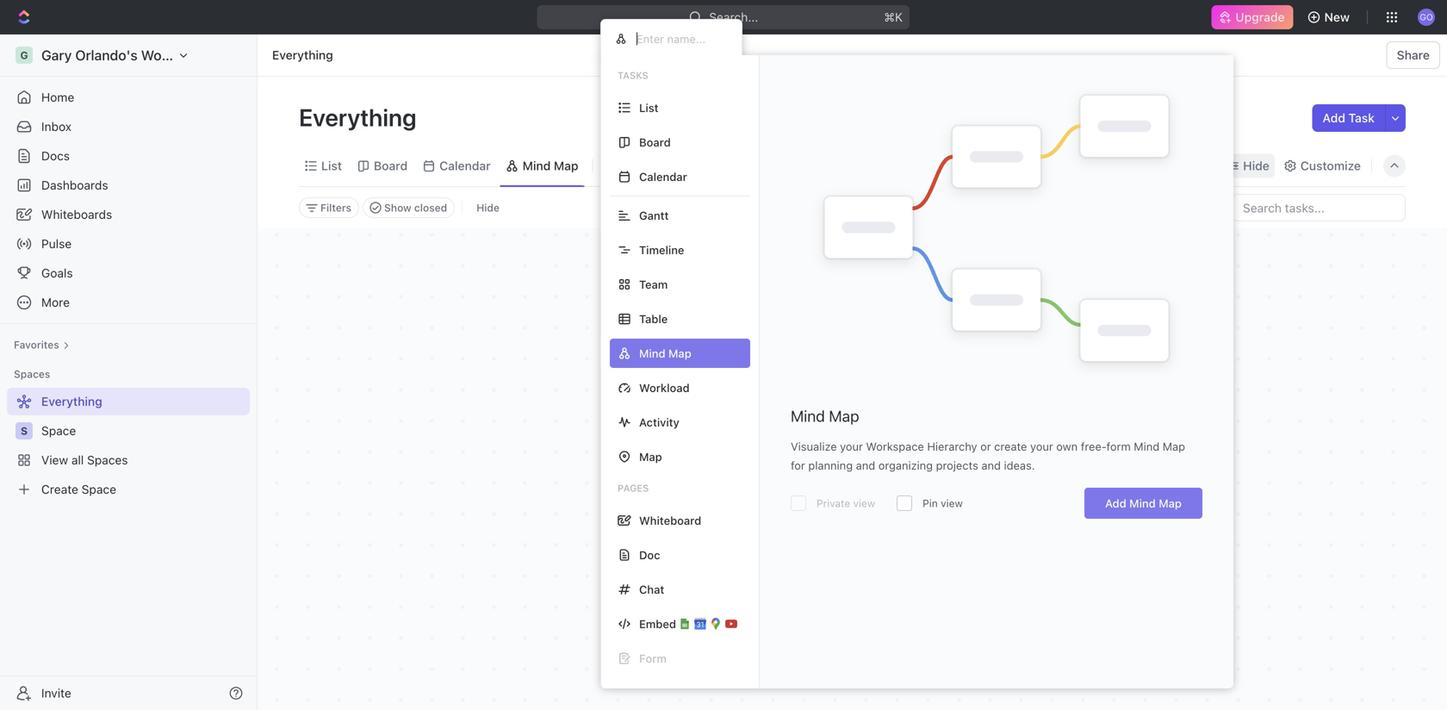 Task type: vqa. For each thing, say whether or not it's contained in the screenshot.
Generic Name's Workspace, , element
no



Task type: describe. For each thing, give the bounding box(es) containing it.
spaces
[[14, 368, 50, 380]]

share
[[1398, 48, 1431, 62]]

pin view
[[923, 497, 963, 509]]

free-
[[1081, 440, 1107, 453]]

hide button
[[470, 197, 507, 218]]

upgrade
[[1236, 10, 1285, 24]]

favorites button
[[7, 334, 76, 355]]

everything link
[[268, 45, 338, 65]]

sidebar navigation
[[0, 34, 258, 710]]

no matching results found.
[[757, 524, 948, 542]]

form
[[639, 652, 667, 665]]

1 and from the left
[[856, 459, 876, 472]]

planning
[[809, 459, 853, 472]]

projects
[[936, 459, 979, 472]]

hide inside button
[[477, 202, 500, 214]]

1 vertical spatial mind map
[[791, 407, 860, 425]]

mind up 'visualize'
[[791, 407, 825, 425]]

or
[[981, 440, 992, 453]]

mind inside visualize your workspace hierarchy or create your own free-form mind map for planning and organizing projects and ideas.
[[1134, 440, 1160, 453]]

view button
[[600, 146, 656, 186]]

invite
[[41, 686, 71, 700]]

1 vertical spatial everything
[[299, 103, 422, 131]]

workload
[[639, 381, 690, 394]]

view button
[[600, 154, 656, 178]]

new
[[1325, 10, 1350, 24]]

view for pin view
[[941, 497, 963, 509]]

workspace
[[866, 440, 924, 453]]

for
[[791, 459, 806, 472]]

table
[[639, 312, 668, 325]]

hierarchy
[[928, 440, 978, 453]]

view
[[623, 159, 650, 173]]

Search tasks... text field
[[1233, 195, 1406, 221]]

board link
[[371, 154, 408, 178]]

inbox
[[41, 119, 72, 134]]

1 vertical spatial board
[[374, 159, 408, 173]]

team
[[639, 278, 668, 291]]

inbox link
[[7, 113, 250, 140]]

search...
[[710, 10, 759, 24]]

embed
[[639, 617, 676, 630]]

whiteboards
[[41, 207, 112, 221]]

share button
[[1387, 41, 1441, 69]]

mind down the form
[[1130, 497, 1156, 510]]

search
[[1175, 159, 1214, 173]]

pages
[[618, 483, 649, 494]]

add task button
[[1313, 104, 1386, 132]]

docs
[[41, 149, 70, 163]]

doc
[[639, 549, 661, 561]]

show
[[384, 202, 412, 214]]

matching
[[781, 524, 847, 542]]

list link
[[318, 154, 342, 178]]

whiteboards link
[[7, 201, 250, 228]]

private view
[[817, 497, 876, 509]]

pulse link
[[7, 230, 250, 258]]

own
[[1057, 440, 1078, 453]]

task
[[1349, 111, 1375, 125]]

chat
[[639, 583, 665, 596]]

visualize
[[791, 440, 837, 453]]

dashboards link
[[7, 171, 250, 199]]

search button
[[1152, 154, 1220, 178]]

⌘k
[[885, 10, 903, 24]]



Task type: locate. For each thing, give the bounding box(es) containing it.
private
[[817, 497, 851, 509]]

view right the private
[[854, 497, 876, 509]]

0 horizontal spatial list
[[321, 159, 342, 173]]

add inside button
[[1323, 111, 1346, 125]]

0 vertical spatial mind map
[[523, 159, 579, 173]]

favorites
[[14, 339, 59, 351]]

goals link
[[7, 259, 250, 287]]

2 view from the left
[[941, 497, 963, 509]]

tree inside sidebar navigation
[[7, 388, 250, 503]]

goals
[[41, 266, 73, 280]]

pin
[[923, 497, 938, 509]]

customize button
[[1279, 154, 1367, 178]]

hide button
[[1223, 154, 1275, 178]]

mind map left view dropdown button
[[523, 159, 579, 173]]

activity
[[639, 416, 680, 429]]

timeline
[[639, 243, 685, 256]]

ideas.
[[1004, 459, 1035, 472]]

0 horizontal spatial your
[[840, 440, 863, 453]]

2 your from the left
[[1031, 440, 1054, 453]]

organizing
[[879, 459, 933, 472]]

home link
[[7, 84, 250, 111]]

1 horizontal spatial mind map
[[791, 407, 860, 425]]

view right pin
[[941, 497, 963, 509]]

your up planning
[[840, 440, 863, 453]]

add for add mind map
[[1106, 497, 1127, 510]]

found.
[[903, 524, 948, 542]]

list
[[639, 101, 659, 114], [321, 159, 342, 173]]

add task
[[1323, 111, 1375, 125]]

0 vertical spatial board
[[639, 136, 671, 149]]

your
[[840, 440, 863, 453], [1031, 440, 1054, 453]]

mind
[[523, 159, 551, 173], [791, 407, 825, 425], [1134, 440, 1160, 453], [1130, 497, 1156, 510]]

closed
[[414, 202, 447, 214]]

0 horizontal spatial board
[[374, 159, 408, 173]]

form
[[1107, 440, 1131, 453]]

docs link
[[7, 142, 250, 170]]

0 vertical spatial add
[[1323, 111, 1346, 125]]

hide down calendar link
[[477, 202, 500, 214]]

1 vertical spatial hide
[[477, 202, 500, 214]]

1 horizontal spatial and
[[982, 459, 1001, 472]]

1 horizontal spatial list
[[639, 101, 659, 114]]

0 horizontal spatial hide
[[477, 202, 500, 214]]

and down workspace
[[856, 459, 876, 472]]

customize
[[1301, 159, 1362, 173]]

1 horizontal spatial add
[[1323, 111, 1346, 125]]

show closed
[[384, 202, 447, 214]]

1 vertical spatial list
[[321, 159, 342, 173]]

0 vertical spatial list
[[639, 101, 659, 114]]

1 horizontal spatial board
[[639, 136, 671, 149]]

mind map
[[523, 159, 579, 173], [791, 407, 860, 425]]

add down the form
[[1106, 497, 1127, 510]]

calendar
[[440, 159, 491, 173], [639, 170, 687, 183]]

mind map up 'visualize'
[[791, 407, 860, 425]]

view
[[854, 497, 876, 509], [941, 497, 963, 509]]

board up show
[[374, 159, 408, 173]]

list down tasks
[[639, 101, 659, 114]]

calendar link
[[436, 154, 491, 178]]

board
[[639, 136, 671, 149], [374, 159, 408, 173]]

show closed button
[[363, 197, 455, 218]]

home
[[41, 90, 74, 104]]

upgrade link
[[1212, 5, 1294, 29]]

calendar up hide button
[[440, 159, 491, 173]]

dashboards
[[41, 178, 108, 192]]

whiteboard
[[639, 514, 702, 527]]

and down or
[[982, 459, 1001, 472]]

calendar up gantt
[[639, 170, 687, 183]]

1 your from the left
[[840, 440, 863, 453]]

gantt
[[639, 209, 669, 222]]

new button
[[1301, 3, 1361, 31]]

visualize your workspace hierarchy or create your own free-form mind map for planning and organizing projects and ideas.
[[791, 440, 1186, 472]]

mind right calendar link
[[523, 159, 551, 173]]

add for add task
[[1323, 111, 1346, 125]]

2 and from the left
[[982, 459, 1001, 472]]

add mind map
[[1106, 497, 1182, 510]]

1 vertical spatial add
[[1106, 497, 1127, 510]]

1 horizontal spatial calendar
[[639, 170, 687, 183]]

hide inside dropdown button
[[1244, 159, 1270, 173]]

board up view
[[639, 136, 671, 149]]

Enter name... field
[[635, 31, 728, 46]]

1 horizontal spatial your
[[1031, 440, 1054, 453]]

0 horizontal spatial mind map
[[523, 159, 579, 173]]

0 vertical spatial everything
[[272, 48, 333, 62]]

1 horizontal spatial hide
[[1244, 159, 1270, 173]]

and
[[856, 459, 876, 472], [982, 459, 1001, 472]]

0 horizontal spatial calendar
[[440, 159, 491, 173]]

0 horizontal spatial add
[[1106, 497, 1127, 510]]

0 vertical spatial hide
[[1244, 159, 1270, 173]]

list left board link
[[321, 159, 342, 173]]

tasks
[[618, 70, 649, 81]]

mind map link
[[519, 154, 579, 178]]

hide right search
[[1244, 159, 1270, 173]]

hide
[[1244, 159, 1270, 173], [477, 202, 500, 214]]

add
[[1323, 111, 1346, 125], [1106, 497, 1127, 510]]

create
[[995, 440, 1028, 453]]

0 horizontal spatial view
[[854, 497, 876, 509]]

map inside visualize your workspace hierarchy or create your own free-form mind map for planning and organizing projects and ideas.
[[1163, 440, 1186, 453]]

1 view from the left
[[854, 497, 876, 509]]

add left task
[[1323, 111, 1346, 125]]

your left own
[[1031, 440, 1054, 453]]

mind right the form
[[1134, 440, 1160, 453]]

everything
[[272, 48, 333, 62], [299, 103, 422, 131]]

pulse
[[41, 237, 72, 251]]

no
[[757, 524, 777, 542]]

0 horizontal spatial and
[[856, 459, 876, 472]]

results
[[851, 524, 899, 542]]

view for private view
[[854, 497, 876, 509]]

1 horizontal spatial view
[[941, 497, 963, 509]]

map
[[554, 159, 579, 173], [829, 407, 860, 425], [1163, 440, 1186, 453], [639, 450, 662, 463], [1159, 497, 1182, 510]]

tree
[[7, 388, 250, 503]]



